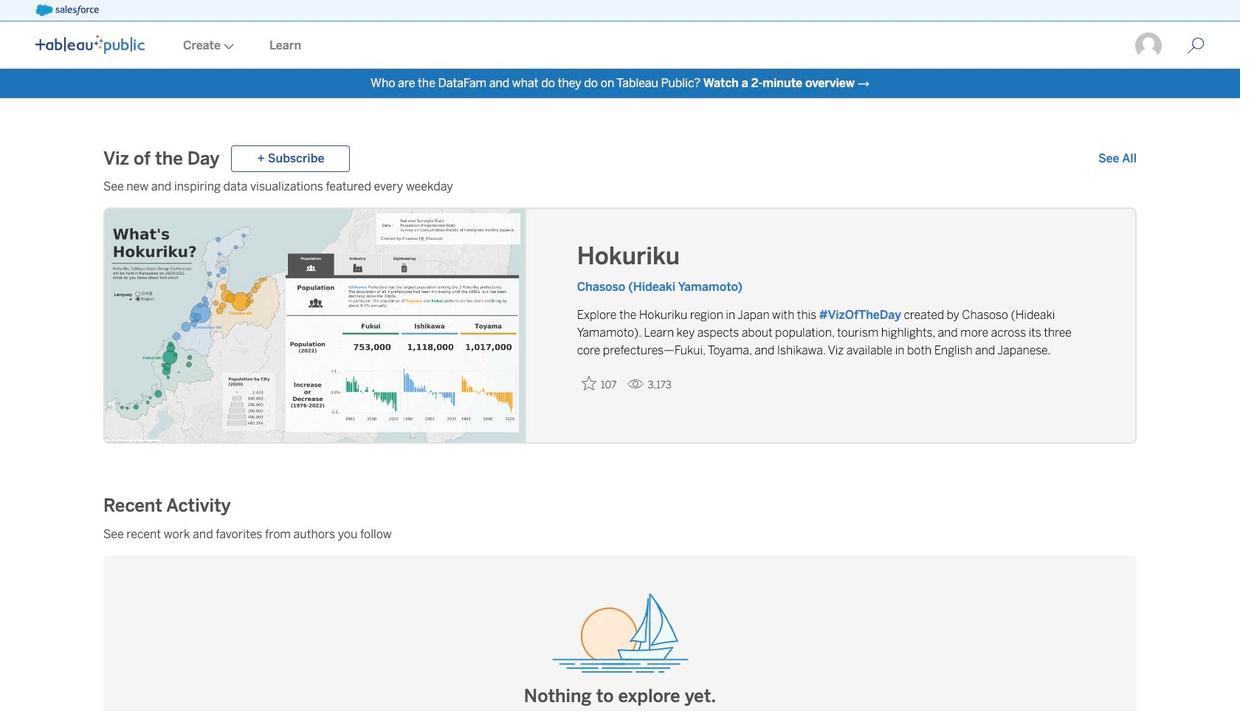 Task type: locate. For each thing, give the bounding box(es) containing it.
logo image
[[35, 35, 145, 54]]

tableau public viz of the day image
[[105, 209, 527, 445]]

go to search image
[[1170, 37, 1223, 55]]

create image
[[221, 44, 234, 49]]

recent activity heading
[[103, 494, 231, 517]]

salesforce logo image
[[35, 4, 99, 16]]



Task type: vqa. For each thing, say whether or not it's contained in the screenshot.
Ostia to the left
no



Task type: describe. For each thing, give the bounding box(es) containing it.
see new and inspiring data visualizations featured every weekday element
[[103, 178, 1137, 196]]

see recent work and favorites from authors you follow element
[[103, 526, 1137, 544]]

add favorite image
[[582, 376, 596, 391]]

see all viz of the day element
[[1099, 150, 1137, 168]]

ruby.anderson5854 image
[[1134, 31, 1164, 61]]

viz of the day heading
[[103, 147, 220, 171]]

Add Favorite button
[[577, 371, 621, 396]]



